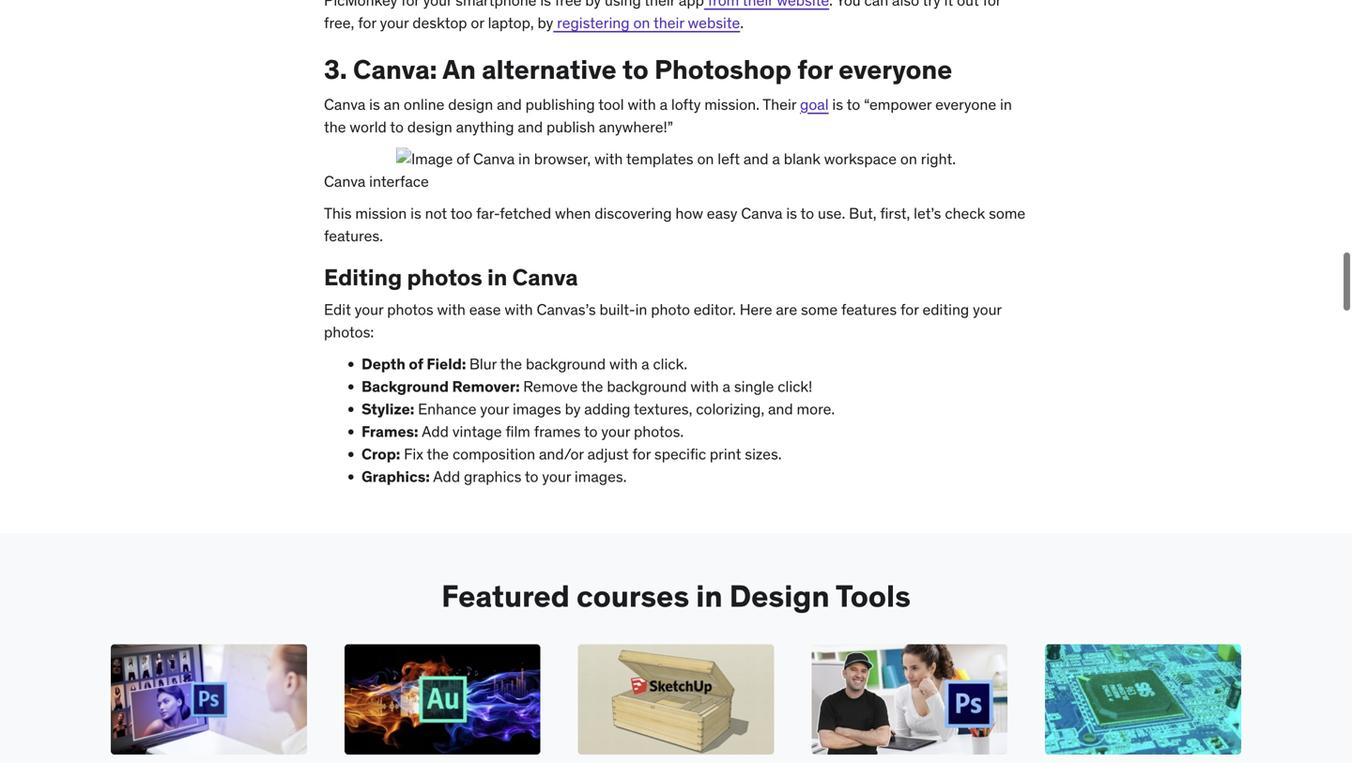 Task type: locate. For each thing, give the bounding box(es) containing it.
by inside depth of field: blur the background with a click. background remover: remove the background with a single click! stylize: enhance your images by adding textures, colorizing, and more. frames: add vintage film frames to your photos. crop: fix the composition and/or adjust for specific print sizes. graphics: add graphics to your images.
[[565, 400, 581, 419]]

0 vertical spatial add
[[422, 422, 449, 441]]

1 vertical spatial everyone
[[935, 95, 996, 114]]

anywhere!"
[[599, 117, 673, 136]]

in
[[1000, 95, 1012, 114], [487, 263, 507, 291], [635, 300, 647, 319], [696, 578, 723, 615]]

canva
[[324, 95, 366, 114], [324, 172, 366, 191], [741, 204, 783, 223], [512, 263, 578, 291]]

. left 'you'
[[829, 0, 833, 10]]

for inside depth of field: blur the background with a click. background remover: remove the background with a single click! stylize: enhance your images by adding textures, colorizing, and more. frames: add vintage film frames to your photos. crop: fix the composition and/or adjust for specific print sizes. graphics: add graphics to your images.
[[632, 445, 651, 464]]

features.
[[324, 226, 383, 245]]

too
[[450, 204, 473, 223]]

photos
[[407, 263, 482, 291], [387, 300, 434, 319]]

with left click.
[[609, 355, 638, 374]]

featured
[[441, 578, 570, 615]]

add
[[422, 422, 449, 441], [433, 467, 460, 487]]

to up tool
[[622, 53, 649, 86]]

1 horizontal spatial background
[[607, 377, 687, 396]]

with up anywhere!"
[[628, 95, 656, 114]]

can
[[864, 0, 888, 10]]

1 vertical spatial background
[[607, 377, 687, 396]]

to right goal "link"
[[847, 95, 860, 114]]

for down photos.
[[632, 445, 651, 464]]

and down "click!" on the right
[[768, 400, 793, 419]]

1 vertical spatial by
[[565, 400, 581, 419]]

is
[[369, 95, 380, 114], [832, 95, 843, 114], [410, 204, 421, 223], [786, 204, 797, 223]]

photos:
[[324, 323, 374, 342]]

stylize:
[[362, 400, 414, 419]]

1 vertical spatial some
[[801, 300, 838, 319]]

frames:
[[362, 422, 418, 441]]

a left lofty
[[660, 95, 668, 114]]

0 vertical spatial a
[[660, 95, 668, 114]]

is left an
[[369, 95, 380, 114]]

2 horizontal spatial a
[[723, 377, 731, 396]]

1 horizontal spatial .
[[829, 0, 833, 10]]

a up the 'colorizing,'
[[723, 377, 731, 396]]

with
[[628, 95, 656, 114], [437, 300, 466, 319], [505, 300, 533, 319], [609, 355, 638, 374], [691, 377, 719, 396]]

add left graphics
[[433, 467, 460, 487]]

canva up "world"
[[324, 95, 366, 114]]

to
[[622, 53, 649, 86], [847, 95, 860, 114], [390, 117, 404, 136], [801, 204, 814, 223], [584, 422, 598, 441], [525, 467, 539, 487]]

with up the 'colorizing,'
[[691, 377, 719, 396]]

of
[[409, 355, 423, 374]]

fix
[[404, 445, 423, 464]]

fetched
[[500, 204, 551, 223]]

courses
[[576, 578, 689, 615]]

background up textures,
[[607, 377, 687, 396]]

online
[[404, 95, 444, 114]]

0 vertical spatial background
[[526, 355, 606, 374]]

when
[[555, 204, 591, 223]]

depth
[[362, 355, 406, 374]]

everyone up "empower
[[839, 53, 952, 86]]

some right check
[[989, 204, 1026, 223]]

1 vertical spatial and
[[518, 117, 543, 136]]

1 vertical spatial a
[[641, 355, 649, 374]]

to down an
[[390, 117, 404, 136]]

everyone
[[839, 53, 952, 86], [935, 95, 996, 114]]

photos up of
[[387, 300, 434, 319]]

0 vertical spatial by
[[538, 13, 553, 33]]

0 horizontal spatial some
[[801, 300, 838, 319]]

photos up the ease
[[407, 263, 482, 291]]

everyone inside the is to "empower everyone in the world to design anything and publish anywhere!"
[[935, 95, 996, 114]]

publish
[[546, 117, 595, 136]]

background up remove
[[526, 355, 606, 374]]

1 horizontal spatial some
[[989, 204, 1026, 223]]

textures,
[[634, 400, 692, 419]]

by right laptop,
[[538, 13, 553, 33]]

by up frames
[[565, 400, 581, 419]]

to left use.
[[801, 204, 814, 223]]

the left "world"
[[324, 117, 346, 136]]

and inside depth of field: blur the background with a click. background remover: remove the background with a single click! stylize: enhance your images by adding textures, colorizing, and more. frames: add vintage film frames to your photos. crop: fix the composition and/or adjust for specific print sizes. graphics: add graphics to your images.
[[768, 400, 793, 419]]

your down remover:
[[480, 400, 509, 419]]

2 vertical spatial a
[[723, 377, 731, 396]]

and up anything on the left of page
[[497, 95, 522, 114]]

the right fix
[[427, 445, 449, 464]]

are
[[776, 300, 797, 319]]

tools
[[836, 578, 911, 615]]

editing
[[324, 263, 402, 291]]

edit
[[324, 300, 351, 319]]

a left click.
[[641, 355, 649, 374]]

2 vertical spatial and
[[768, 400, 793, 419]]

0 horizontal spatial a
[[641, 355, 649, 374]]

canva:
[[353, 53, 437, 86]]

0 horizontal spatial by
[[538, 13, 553, 33]]

your up "photos:"
[[355, 300, 383, 319]]

and down the publishing
[[518, 117, 543, 136]]

1 vertical spatial .
[[740, 13, 744, 33]]

for left editing at the top of the page
[[900, 300, 919, 319]]

first,
[[880, 204, 910, 223]]

desktop
[[412, 13, 467, 33]]

for inside editing photos in canva edit your photos with ease with canvas's built-in photo editor. here are some features for editing your photos:
[[900, 300, 919, 319]]

some right "are"
[[801, 300, 838, 319]]

more.
[[797, 400, 835, 419]]

with left the ease
[[437, 300, 466, 319]]

some
[[989, 204, 1026, 223], [801, 300, 838, 319]]

frames
[[534, 422, 581, 441]]

is right goal "link"
[[832, 95, 843, 114]]

0 horizontal spatial .
[[740, 13, 744, 33]]

canva is an online design and publishing tool with a lofty mission. their goal
[[324, 95, 829, 114]]

. up the photoshop
[[740, 13, 744, 33]]

enhance
[[418, 400, 477, 419]]

how
[[675, 204, 703, 223]]

3. canva: an alternative to photoshop for everyone
[[324, 53, 958, 86]]

design up anything on the left of page
[[448, 95, 493, 114]]

world
[[350, 117, 387, 136]]

graphics:
[[362, 467, 430, 487]]

canva up canvas's
[[512, 263, 578, 291]]

for right the out
[[983, 0, 1001, 10]]

by
[[538, 13, 553, 33], [565, 400, 581, 419]]

your inside ". you can also try it out for free, for your desktop or laptop, by"
[[380, 13, 409, 33]]

the
[[324, 117, 346, 136], [500, 355, 522, 374], [581, 377, 603, 396], [427, 445, 449, 464]]

0 vertical spatial .
[[829, 0, 833, 10]]

0 horizontal spatial background
[[526, 355, 606, 374]]

design inside the is to "empower everyone in the world to design anything and publish anywhere!"
[[407, 117, 452, 136]]

design down online
[[407, 117, 452, 136]]

1 vertical spatial add
[[433, 467, 460, 487]]

. inside ". you can also try it out for free, for your desktop or laptop, by"
[[829, 0, 833, 10]]

mission
[[355, 204, 407, 223]]

on
[[633, 13, 650, 33]]

canva right 'easy'
[[741, 204, 783, 223]]

1 horizontal spatial a
[[660, 95, 668, 114]]

your left desktop
[[380, 13, 409, 33]]

blur
[[469, 355, 497, 374]]

0 vertical spatial some
[[989, 204, 1026, 223]]

for right free,
[[358, 13, 376, 33]]

is left not
[[410, 204, 421, 223]]

their
[[763, 95, 796, 114]]

add down enhance
[[422, 422, 449, 441]]

with right the ease
[[505, 300, 533, 319]]

everyone right "empower
[[935, 95, 996, 114]]

to inside this mission is not too far-fetched when discovering how easy canva is to use. but, first, let's check some features.
[[801, 204, 814, 223]]

it
[[944, 0, 953, 10]]

0 vertical spatial everyone
[[839, 53, 952, 86]]

graphics
[[464, 467, 521, 487]]

far-
[[476, 204, 500, 223]]

anything
[[456, 117, 514, 136]]

specific
[[654, 445, 706, 464]]

this mission is not too far-fetched when discovering how easy canva is to use. but, first, let's check some features.
[[324, 204, 1026, 245]]

background
[[526, 355, 606, 374], [607, 377, 687, 396]]

a
[[660, 95, 668, 114], [641, 355, 649, 374], [723, 377, 731, 396]]

and
[[497, 95, 522, 114], [518, 117, 543, 136], [768, 400, 793, 419]]

to down adding
[[584, 422, 598, 441]]

1 vertical spatial design
[[407, 117, 452, 136]]

click!
[[778, 377, 813, 396]]

1 horizontal spatial by
[[565, 400, 581, 419]]



Task type: describe. For each thing, give the bounding box(es) containing it.
in inside the is to "empower everyone in the world to design anything and publish anywhere!"
[[1000, 95, 1012, 114]]

free,
[[324, 13, 354, 33]]

vintage
[[452, 422, 502, 441]]

features
[[841, 300, 897, 319]]

an
[[384, 95, 400, 114]]

your up the adjust on the bottom left of page
[[601, 422, 630, 441]]

is left use.
[[786, 204, 797, 223]]

mission.
[[705, 95, 760, 114]]

editing
[[923, 300, 969, 319]]

field:
[[427, 355, 466, 374]]

website
[[688, 13, 740, 33]]

goal link
[[800, 95, 829, 114]]

remover:
[[452, 377, 520, 396]]

image of canva in browser, with templates on left and a blank workspace on right. image
[[396, 148, 956, 170]]

design
[[729, 578, 830, 615]]

you
[[836, 0, 861, 10]]

check
[[945, 204, 985, 223]]

images.
[[575, 467, 627, 487]]

single
[[734, 377, 774, 396]]

your right editing at the top of the page
[[973, 300, 1002, 319]]

sizes.
[[745, 445, 782, 464]]

background
[[362, 377, 449, 396]]

0 vertical spatial design
[[448, 95, 493, 114]]

alternative
[[482, 53, 617, 86]]

"empower
[[864, 95, 932, 114]]

registering on their website .
[[553, 13, 744, 33]]

some inside editing photos in canva edit your photos with ease with canvas's built-in photo editor. here are some features for editing your photos:
[[801, 300, 838, 319]]

tool
[[598, 95, 624, 114]]

adding
[[584, 400, 630, 419]]

discovering
[[595, 204, 672, 223]]

images
[[513, 400, 561, 419]]

canva up the this
[[324, 172, 366, 191]]

registering on their website link
[[553, 13, 740, 33]]

is inside the is to "empower everyone in the world to design anything and publish anywhere!"
[[832, 95, 843, 114]]

click.
[[653, 355, 687, 374]]

some inside this mission is not too far-fetched when discovering how easy canva is to use. but, first, let's check some features.
[[989, 204, 1026, 223]]

lofty
[[671, 95, 701, 114]]

your down and/or
[[542, 467, 571, 487]]

canva inside this mission is not too far-fetched when discovering how easy canva is to use. but, first, let's check some features.
[[741, 204, 783, 223]]

but,
[[849, 204, 877, 223]]

and/or
[[539, 445, 584, 464]]

. you can also try it out for free, for your desktop or laptop, by
[[324, 0, 1001, 33]]

composition
[[453, 445, 535, 464]]

for up 'goal'
[[797, 53, 833, 86]]

0 vertical spatial photos
[[407, 263, 482, 291]]

out
[[957, 0, 979, 10]]

film
[[506, 422, 530, 441]]

canva inside editing photos in canva edit your photos with ease with canvas's built-in photo editor. here are some features for editing your photos:
[[512, 263, 578, 291]]

3.
[[324, 53, 347, 86]]

try
[[923, 0, 941, 10]]

depth of field: blur the background with a click. background remover: remove the background with a single click! stylize: enhance your images by adding textures, colorizing, and more. frames: add vintage film frames to your photos. crop: fix the composition and/or adjust for specific print sizes. graphics: add graphics to your images.
[[362, 355, 835, 487]]

built-
[[600, 300, 635, 319]]

also
[[892, 0, 919, 10]]

or
[[471, 13, 484, 33]]

0 vertical spatial and
[[497, 95, 522, 114]]

registering
[[557, 13, 630, 33]]

not
[[425, 204, 447, 223]]

ease
[[469, 300, 501, 319]]

canvas's
[[537, 300, 596, 319]]

let's
[[914, 204, 941, 223]]

editor.
[[694, 300, 736, 319]]

this
[[324, 204, 352, 223]]

laptop,
[[488, 13, 534, 33]]

adjust
[[587, 445, 629, 464]]

print
[[710, 445, 741, 464]]

and inside the is to "empower everyone in the world to design anything and publish anywhere!"
[[518, 117, 543, 136]]

the up adding
[[581, 377, 603, 396]]

1 vertical spatial photos
[[387, 300, 434, 319]]

featured courses in design tools
[[441, 578, 911, 615]]

crop:
[[362, 445, 400, 464]]

canva interface
[[324, 172, 429, 191]]

easy
[[707, 204, 737, 223]]

an
[[442, 53, 476, 86]]

photoshop
[[654, 53, 792, 86]]

the inside the is to "empower everyone in the world to design anything and publish anywhere!"
[[324, 117, 346, 136]]

remove
[[523, 377, 578, 396]]

here
[[740, 300, 772, 319]]

the right the blur
[[500, 355, 522, 374]]

to right graphics
[[525, 467, 539, 487]]

by inside ". you can also try it out for free, for your desktop or laptop, by"
[[538, 13, 553, 33]]

goal
[[800, 95, 829, 114]]

interface
[[369, 172, 429, 191]]

use.
[[818, 204, 845, 223]]

photo
[[651, 300, 690, 319]]

editing photos in canva edit your photos with ease with canvas's built-in photo editor. here are some features for editing your photos:
[[324, 263, 1002, 342]]

their
[[653, 13, 684, 33]]



Task type: vqa. For each thing, say whether or not it's contained in the screenshot.
the "Featured courses in Design Tools"
yes



